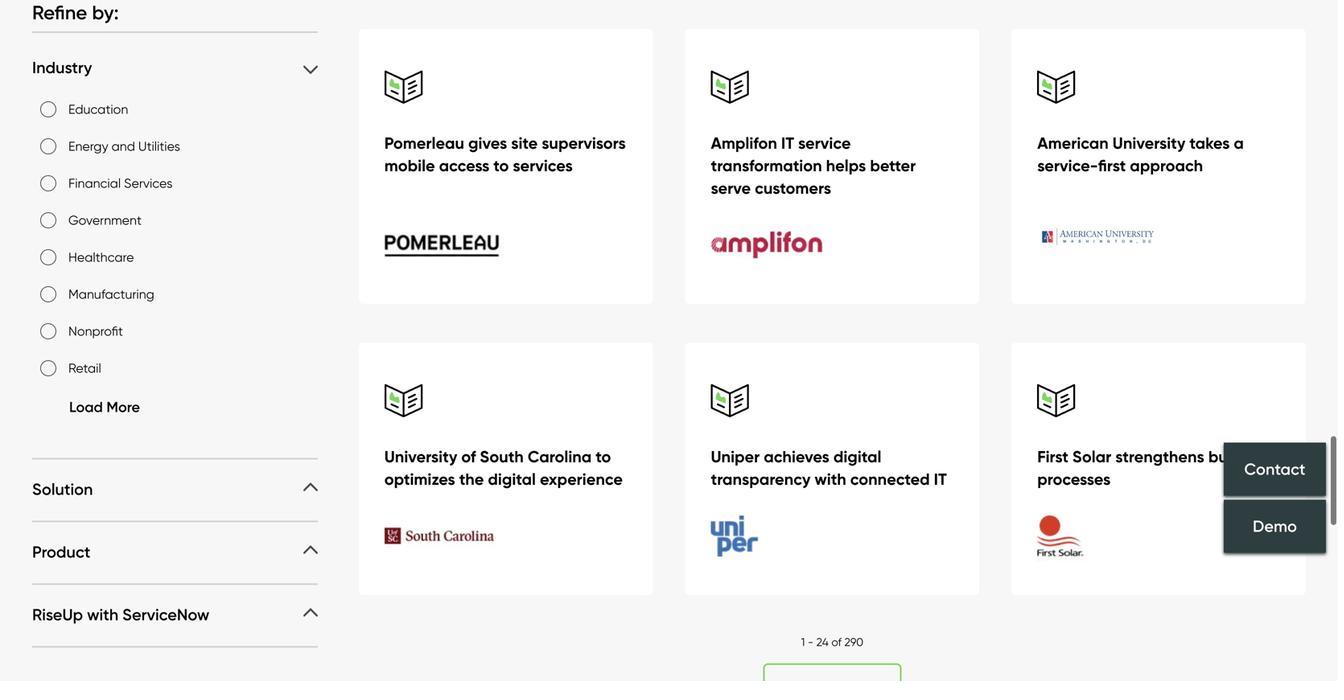 Task type: describe. For each thing, give the bounding box(es) containing it.
go to servicenow account image
[[1295, 22, 1315, 42]]

with inside uniper achieves digital transparency with connected it
[[815, 470, 847, 490]]

nonprofit option
[[40, 324, 56, 340]]

refine
[[32, 0, 87, 25]]

industry
[[32, 58, 92, 78]]

education
[[68, 102, 128, 117]]

290
[[845, 636, 864, 650]]

load
[[69, 399, 103, 417]]

healthcare
[[68, 250, 134, 265]]

retail option
[[40, 361, 56, 377]]

gives
[[469, 133, 507, 153]]

university inside the university of south carolina to optimizes the digital experience
[[385, 447, 458, 467]]

to inside the university of south carolina to optimizes the digital experience
[[596, 447, 611, 467]]

supervisors
[[542, 133, 626, 153]]

load more
[[69, 399, 140, 417]]

of inside the university of south carolina to optimizes the digital experience
[[462, 447, 476, 467]]

1 - 24 of 290
[[802, 636, 864, 650]]

strengthens
[[1116, 447, 1205, 467]]

utilities
[[138, 139, 180, 154]]

by:
[[92, 0, 119, 25]]

pomerleau gives site supervisors mobile access to services
[[385, 133, 626, 176]]

amplifon
[[711, 133, 778, 153]]

with inside "dropdown button"
[[87, 606, 118, 626]]

optimizes
[[385, 470, 455, 490]]

digital inside uniper achieves digital transparency with connected it
[[834, 447, 882, 467]]

first solar – servicenow image
[[1038, 512, 1159, 562]]

american university takes a service-first approach
[[1038, 133, 1245, 176]]

approach
[[1131, 156, 1204, 176]]

customers
[[755, 178, 832, 198]]

refine by:
[[32, 0, 119, 25]]

and
[[112, 139, 135, 154]]

energy and utilities option
[[40, 139, 56, 155]]

serve
[[711, 178, 751, 198]]

government option
[[40, 213, 56, 229]]

better
[[871, 156, 916, 176]]

helps
[[827, 156, 867, 176]]

energy and utilities
[[68, 139, 180, 154]]

retail
[[68, 361, 101, 377]]

riseup with servicenow button
[[32, 605, 318, 626]]

financial services
[[68, 176, 173, 191]]

pomerleau
[[385, 133, 465, 153]]

uniper achieves digital transparency with connected it
[[711, 447, 948, 490]]

nonprofit
[[68, 324, 123, 340]]

education option
[[40, 102, 56, 118]]

riseup with servicenow
[[32, 606, 210, 626]]

it inside uniper achieves digital transparency with connected it
[[935, 470, 948, 490]]

first
[[1099, 156, 1127, 176]]

-
[[808, 636, 814, 650]]

24
[[817, 636, 829, 650]]

uniper image
[[711, 512, 832, 562]]

solar
[[1073, 447, 1112, 467]]

to inside pomerleau gives site supervisors mobile access to services
[[494, 156, 509, 176]]

business
[[1209, 447, 1273, 467]]



Task type: locate. For each thing, give the bounding box(es) containing it.
uniper
[[711, 447, 760, 467]]

takes
[[1190, 133, 1231, 153]]

government
[[68, 213, 142, 228]]

it up transformation
[[782, 133, 795, 153]]

amplifon image
[[711, 220, 832, 270]]

1 vertical spatial digital
[[488, 470, 536, 490]]

pomerleau image
[[385, 220, 505, 270]]

manufacturing option
[[40, 287, 56, 303]]

1 vertical spatial it
[[935, 470, 948, 490]]

transformation
[[711, 156, 823, 176]]

0 vertical spatial digital
[[834, 447, 882, 467]]

it right connected
[[935, 470, 948, 490]]

university of south carolina to optimizes the digital experience
[[385, 447, 623, 490]]

with down achieves
[[815, 470, 847, 490]]

digital inside the university of south carolina to optimizes the digital experience
[[488, 470, 536, 490]]

1 horizontal spatial with
[[815, 470, 847, 490]]

connected
[[851, 470, 930, 490]]

achieves
[[764, 447, 830, 467]]

0 vertical spatial of
[[462, 447, 476, 467]]

0 horizontal spatial it
[[782, 133, 795, 153]]

load more button
[[40, 395, 140, 420]]

mobile
[[385, 156, 435, 176]]

servicenow
[[122, 606, 210, 626]]

with right riseup
[[87, 606, 118, 626]]

0 horizontal spatial digital
[[488, 470, 536, 490]]

1 horizontal spatial university
[[1113, 133, 1186, 153]]

of up the
[[462, 447, 476, 467]]

1 vertical spatial university
[[385, 447, 458, 467]]

the
[[460, 470, 484, 490]]

more
[[107, 399, 140, 417]]

0 vertical spatial it
[[782, 133, 795, 153]]

south
[[480, 447, 524, 467]]

of right 24
[[832, 636, 842, 650]]

0 vertical spatial to
[[494, 156, 509, 176]]

of
[[462, 447, 476, 467], [832, 636, 842, 650]]

1 horizontal spatial of
[[832, 636, 842, 650]]

to
[[494, 156, 509, 176], [596, 447, 611, 467]]

riseup
[[32, 606, 83, 626]]

site
[[511, 133, 538, 153]]

1
[[802, 636, 805, 650]]

to up experience
[[596, 447, 611, 467]]

university up optimizes
[[385, 447, 458, 467]]

service
[[799, 133, 851, 153]]

transparency
[[711, 470, 811, 490]]

a
[[1235, 133, 1245, 153]]

1 vertical spatial of
[[832, 636, 842, 650]]

digital down the south on the bottom left
[[488, 470, 536, 490]]

university
[[1113, 133, 1186, 153], [385, 447, 458, 467]]

1 vertical spatial to
[[596, 447, 611, 467]]

solution button
[[32, 480, 318, 501]]

digital
[[834, 447, 882, 467], [488, 470, 536, 490]]

service-
[[1038, 156, 1099, 176]]

university of south carolina image
[[385, 512, 505, 562]]

solution
[[32, 480, 93, 500]]

1 horizontal spatial it
[[935, 470, 948, 490]]

0 horizontal spatial university
[[385, 447, 458, 467]]

services
[[513, 156, 573, 176]]

financial
[[68, 176, 121, 191]]

with
[[815, 470, 847, 490], [87, 606, 118, 626]]

1 vertical spatial with
[[87, 606, 118, 626]]

0 vertical spatial university
[[1113, 133, 1186, 153]]

manufacturing
[[68, 287, 154, 302]]

1 horizontal spatial digital
[[834, 447, 882, 467]]

amplifon it service transformation helps better serve customers
[[711, 133, 916, 198]]

industry button
[[32, 57, 318, 78]]

0 vertical spatial with
[[815, 470, 847, 490]]

first solar strengthens business processes
[[1038, 447, 1273, 490]]

university up approach
[[1113, 133, 1186, 153]]

digital up connected
[[834, 447, 882, 467]]

carolina
[[528, 447, 592, 467]]

american
[[1038, 133, 1109, 153]]

services
[[124, 176, 173, 191]]

to down gives
[[494, 156, 509, 176]]

american university image
[[1038, 185, 1159, 306]]

energy
[[68, 139, 108, 154]]

0 horizontal spatial with
[[87, 606, 118, 626]]

healthcare option
[[40, 250, 56, 266]]

university inside american university takes a service-first approach
[[1113, 133, 1186, 153]]

financial services option
[[40, 176, 56, 192]]

first
[[1038, 447, 1069, 467]]

product button
[[32, 542, 318, 563]]

it
[[782, 133, 795, 153], [935, 470, 948, 490]]

processes
[[1038, 470, 1111, 490]]

product
[[32, 543, 90, 563]]

0 horizontal spatial of
[[462, 447, 476, 467]]

1 horizontal spatial to
[[596, 447, 611, 467]]

0 horizontal spatial to
[[494, 156, 509, 176]]

access
[[439, 156, 490, 176]]

experience
[[540, 470, 623, 490]]

it inside amplifon it service transformation helps better serve customers
[[782, 133, 795, 153]]



Task type: vqa. For each thing, say whether or not it's contained in the screenshot.
RiseUp with ServiceNow popup button
yes



